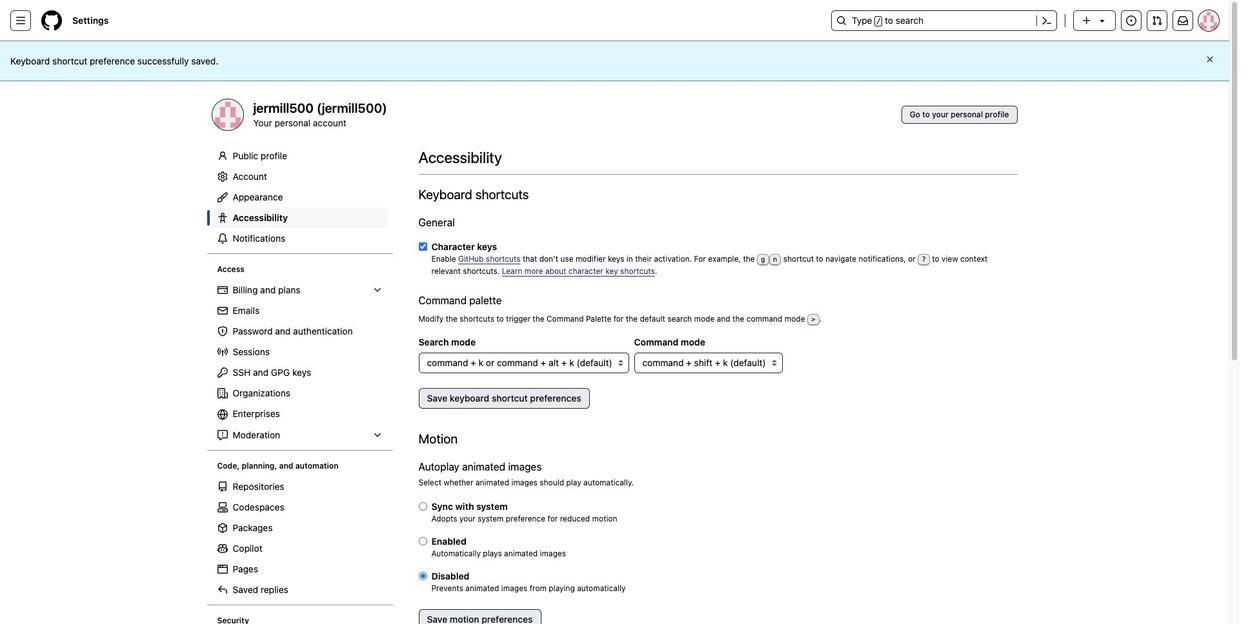 Task type: vqa. For each thing, say whether or not it's contained in the screenshot.
'Triangle Down' ICON to the top
no



Task type: locate. For each thing, give the bounding box(es) containing it.
1 vertical spatial list
[[212, 477, 388, 601]]

reply image
[[217, 585, 228, 596]]

alert
[[10, 54, 1219, 68]]

globe image
[[217, 410, 228, 420]]

shield lock image
[[217, 327, 228, 337]]

None checkbox
[[419, 243, 427, 251]]

plus image
[[1082, 15, 1092, 26]]

1 list from the top
[[212, 280, 388, 446]]

key image
[[217, 368, 228, 378]]

0 vertical spatial list
[[212, 280, 388, 446]]

@jermill500 image
[[212, 99, 243, 130]]

None radio
[[419, 503, 427, 511], [419, 537, 427, 546], [419, 572, 427, 581], [419, 503, 427, 511], [419, 537, 427, 546], [419, 572, 427, 581]]

organization image
[[217, 389, 228, 399]]

list
[[212, 280, 388, 446], [212, 477, 388, 601]]

repo image
[[217, 482, 228, 492]]

git pull request image
[[1152, 15, 1162, 26]]

dismiss this message image
[[1205, 54, 1215, 65]]

accessibility image
[[217, 213, 228, 223]]

notifications image
[[1178, 15, 1188, 26]]



Task type: describe. For each thing, give the bounding box(es) containing it.
broadcast image
[[217, 347, 228, 358]]

paintbrush image
[[217, 192, 228, 203]]

codespaces image
[[217, 503, 228, 513]]

issue opened image
[[1126, 15, 1137, 26]]

command palette image
[[1042, 15, 1052, 26]]

homepage image
[[41, 10, 62, 31]]

mail image
[[217, 306, 228, 316]]

2 list from the top
[[212, 477, 388, 601]]

person image
[[217, 151, 228, 161]]

triangle down image
[[1097, 15, 1108, 26]]

package image
[[217, 523, 228, 534]]

bell image
[[217, 234, 228, 244]]

gear image
[[217, 172, 228, 182]]

copilot image
[[217, 544, 228, 554]]

browser image
[[217, 565, 228, 575]]



